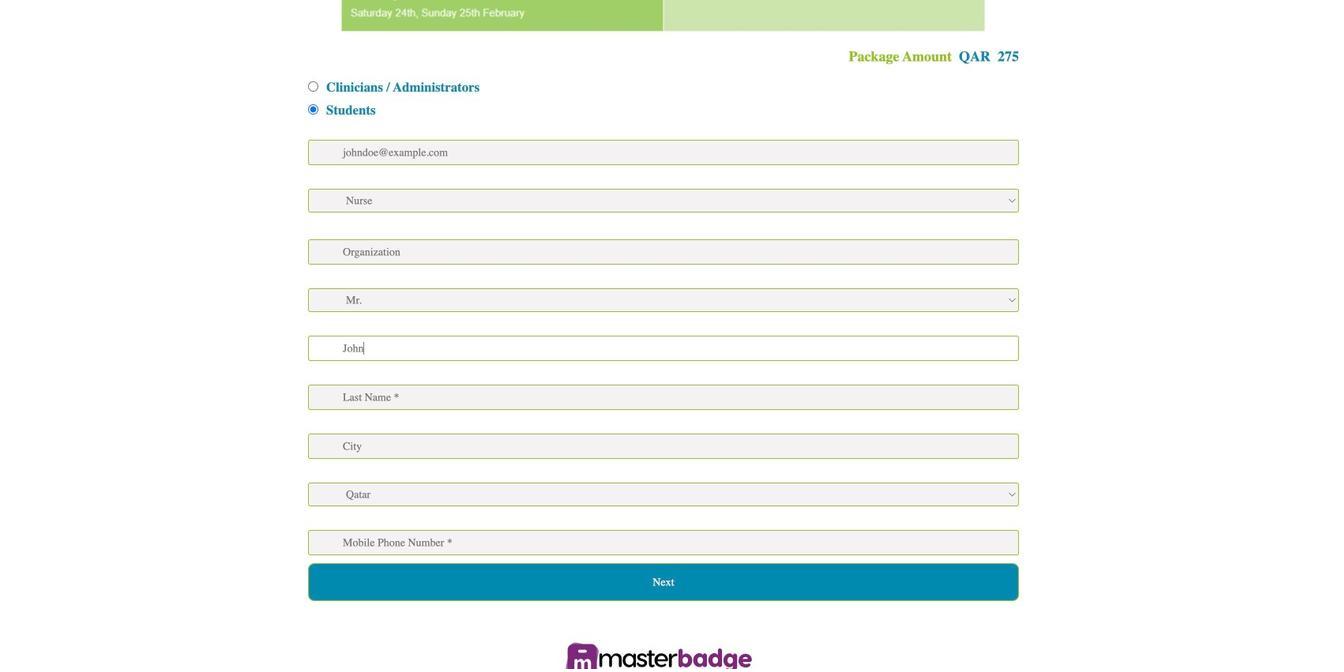 Task type: describe. For each thing, give the bounding box(es) containing it.
First Name *  text field
[[308, 336, 1019, 361]]

City  text field
[[308, 434, 1019, 459]]

Mobile Phone Number * text field
[[308, 530, 1019, 555]]

masterbadge by ibusiness int'l solutions image
[[565, 641, 762, 669]]



Task type: locate. For each thing, give the bounding box(es) containing it.
Email * text field
[[308, 140, 1019, 165]]

None radio
[[308, 81, 318, 92], [308, 104, 318, 114], [308, 81, 318, 92], [308, 104, 318, 114]]

None submit
[[308, 563, 1019, 601]]

Organization text field
[[308, 239, 1019, 265]]

Last Name * text field
[[308, 385, 1019, 410]]



